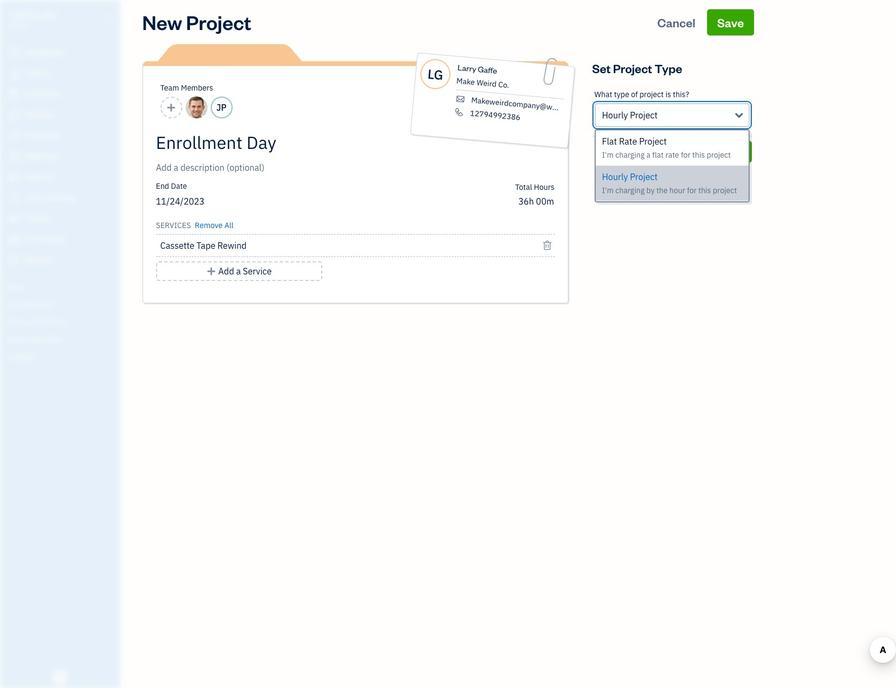 Task type: vqa. For each thing, say whether or not it's contained in the screenshot.
"Members"
yes



Task type: locate. For each thing, give the bounding box(es) containing it.
new
[[142, 9, 182, 35]]

team
[[160, 83, 179, 93]]

add
[[218, 266, 234, 277]]

flat
[[602, 136, 617, 147]]

2 charging from the top
[[616, 186, 645, 196]]

2 i'm from the top
[[602, 186, 614, 196]]

1 vertical spatial for
[[687, 186, 697, 196]]

remove project service image
[[543, 239, 553, 252]]

a
[[647, 150, 651, 160], [236, 266, 241, 277]]

for
[[681, 150, 691, 160], [687, 186, 697, 196]]

hourly for hourly project i'm charging by the hour for this project
[[602, 172, 628, 182]]

hourly inside field
[[602, 110, 628, 121]]

charging left by
[[616, 186, 645, 196]]

remove all button
[[193, 217, 234, 232]]

1 i'm from the top
[[602, 150, 614, 160]]

payment image
[[7, 131, 20, 142]]

cancel for the topmost 'cancel' button
[[658, 15, 696, 30]]

for right rate
[[681, 150, 691, 160]]

a right add
[[236, 266, 241, 277]]

total hours
[[515, 182, 555, 192]]

1 vertical spatial charging
[[616, 186, 645, 196]]

project inside field
[[630, 110, 658, 121]]

a inside flat rate project i'm charging a flat rate for this project
[[647, 150, 651, 160]]

0 vertical spatial this
[[693, 150, 705, 160]]

this right hour
[[699, 186, 711, 196]]

for right hour
[[687, 186, 697, 196]]

list box
[[596, 131, 749, 202]]

i'm inside the hourly project i'm charging by the hour for this project
[[602, 186, 614, 196]]

makeweirdcompany@weird.co
[[471, 95, 576, 114]]

rate
[[619, 136, 637, 147]]

done
[[718, 145, 742, 158]]

0 horizontal spatial a
[[236, 266, 241, 277]]

this right rate
[[693, 150, 705, 160]]

Project Description text field
[[156, 161, 456, 174]]

is
[[666, 90, 672, 99]]

project
[[186, 9, 252, 35], [613, 61, 653, 76], [630, 110, 658, 121], [640, 136, 667, 147], [630, 172, 658, 182]]

hourly down type
[[602, 110, 628, 121]]

Hourly Budget text field
[[519, 196, 555, 207]]

owner
[[9, 22, 29, 30]]

phone image
[[453, 107, 465, 117]]

1 vertical spatial this
[[699, 186, 711, 196]]

cancel up type
[[658, 15, 696, 30]]

0 vertical spatial i'm
[[602, 150, 614, 160]]

hour
[[670, 186, 686, 196]]

i'm left by
[[602, 186, 614, 196]]

add a service
[[218, 266, 272, 277]]

1 horizontal spatial a
[[647, 150, 651, 160]]

charging inside the hourly project i'm charging by the hour for this project
[[616, 186, 645, 196]]

1 vertical spatial i'm
[[602, 186, 614, 196]]

charging
[[616, 150, 645, 160], [616, 186, 645, 196]]

this
[[693, 150, 705, 160], [699, 186, 711, 196]]

list box containing flat rate project
[[596, 131, 749, 202]]

1 vertical spatial hourly
[[602, 172, 628, 182]]

for inside flat rate project i'm charging a flat rate for this project
[[681, 150, 691, 160]]

service
[[243, 266, 272, 277]]

End date in  format text field
[[156, 196, 289, 207]]

apps image
[[8, 283, 117, 292]]

project
[[640, 90, 664, 99], [707, 150, 731, 160], [713, 186, 737, 196]]

hourly
[[602, 110, 628, 121], [602, 172, 628, 182]]

project right rate
[[707, 150, 731, 160]]

money image
[[7, 214, 20, 225]]

project inside the hourly project i'm charging by the hour for this project
[[630, 172, 658, 182]]

turtle inc owner
[[9, 10, 57, 30]]

a left flat
[[647, 150, 651, 160]]

what type of project is this?
[[595, 90, 690, 99]]

estimate image
[[7, 89, 20, 100]]

0 vertical spatial charging
[[616, 150, 645, 160]]

inc
[[42, 10, 57, 21]]

2 hourly from the top
[[602, 172, 628, 182]]

2 vertical spatial project
[[713, 186, 737, 196]]

hourly down flat
[[602, 172, 628, 182]]

cancel
[[658, 15, 696, 30], [631, 145, 663, 158]]

charging down rate
[[616, 150, 645, 160]]

cancel button
[[648, 9, 706, 36], [593, 141, 702, 163]]

team members
[[160, 83, 213, 93]]

hourly inside the hourly project i'm charging by the hour for this project
[[602, 172, 628, 182]]

bank connections image
[[8, 335, 117, 344]]

charging inside flat rate project i'm charging a flat rate for this project
[[616, 150, 645, 160]]

client image
[[7, 68, 20, 79]]

i'm
[[602, 150, 614, 160], [602, 186, 614, 196]]

1 vertical spatial a
[[236, 266, 241, 277]]

1 vertical spatial project
[[707, 150, 731, 160]]

set project type
[[593, 61, 683, 76]]

this inside flat rate project i'm charging a flat rate for this project
[[693, 150, 705, 160]]

0 vertical spatial a
[[647, 150, 651, 160]]

0 vertical spatial for
[[681, 150, 691, 160]]

project image
[[7, 172, 20, 183]]

type
[[655, 61, 683, 76]]

make
[[456, 76, 475, 87]]

by
[[647, 186, 655, 196]]

invoice image
[[7, 110, 20, 121]]

1 charging from the top
[[616, 150, 645, 160]]

hourly project i'm charging by the hour for this project
[[602, 172, 737, 196]]

plus image
[[206, 265, 216, 278]]

project down done "button"
[[713, 186, 737, 196]]

Project Type field
[[595, 103, 750, 127]]

0 vertical spatial cancel
[[658, 15, 696, 30]]

project left is
[[640, 90, 664, 99]]

cancel left rate
[[631, 145, 663, 158]]

project inside flat rate project i'm charging a flat rate for this project
[[640, 136, 667, 147]]

remove
[[195, 221, 223, 231]]

save
[[718, 15, 744, 30]]

flat
[[653, 150, 664, 160]]

1 hourly from the top
[[602, 110, 628, 121]]

1 vertical spatial cancel
[[631, 145, 663, 158]]

i'm down flat
[[602, 150, 614, 160]]

0 vertical spatial hourly
[[602, 110, 628, 121]]

freshbooks image
[[51, 671, 69, 685]]

report image
[[7, 255, 20, 266]]



Task type: describe. For each thing, give the bounding box(es) containing it.
jp
[[216, 102, 227, 113]]

services remove all
[[156, 221, 234, 231]]

project for new project
[[186, 9, 252, 35]]

add team member image
[[166, 101, 176, 114]]

rate
[[666, 150, 680, 160]]

rewind
[[218, 240, 247, 251]]

envelope image
[[455, 94, 466, 104]]

hours
[[534, 182, 555, 192]]

co.
[[498, 79, 510, 90]]

larry
[[457, 62, 477, 74]]

1 vertical spatial cancel button
[[593, 141, 702, 163]]

end
[[156, 181, 169, 191]]

dashboard image
[[7, 48, 20, 58]]

project for hourly project i'm charging by the hour for this project
[[630, 172, 658, 182]]

0 vertical spatial cancel button
[[648, 9, 706, 36]]

cassette
[[160, 240, 195, 251]]

tape
[[197, 240, 216, 251]]

hourly for hourly project
[[602, 110, 628, 121]]

this inside the hourly project i'm charging by the hour for this project
[[699, 186, 711, 196]]

expense image
[[7, 151, 20, 162]]

items and services image
[[8, 318, 117, 327]]

main element
[[0, 0, 148, 689]]

flat rate project option
[[596, 131, 749, 166]]

gaffe
[[477, 64, 498, 76]]

what type of project is this? element
[[593, 81, 752, 137]]

turtle
[[9, 10, 40, 21]]

weird
[[476, 78, 497, 89]]

members
[[181, 83, 213, 93]]

save button
[[708, 9, 754, 36]]

12794992386
[[470, 108, 521, 122]]

project for set project type
[[613, 61, 653, 76]]

hourly project
[[602, 110, 658, 121]]

0 vertical spatial project
[[640, 90, 664, 99]]

cassette tape rewind
[[160, 240, 247, 251]]

chart image
[[7, 234, 20, 245]]

project inside the hourly project i'm charging by the hour for this project
[[713, 186, 737, 196]]

lg
[[427, 65, 444, 84]]

Project Name text field
[[156, 132, 456, 154]]

for inside the hourly project i'm charging by the hour for this project
[[687, 186, 697, 196]]

team members image
[[8, 301, 117, 309]]

type
[[614, 90, 630, 99]]

all
[[225, 221, 234, 231]]

settings image
[[8, 353, 117, 362]]

what
[[595, 90, 613, 99]]

a inside button
[[236, 266, 241, 277]]

set
[[593, 61, 611, 76]]

timer image
[[7, 193, 20, 204]]

flat rate project i'm charging a flat rate for this project
[[602, 136, 731, 160]]

done button
[[708, 141, 752, 163]]

new project
[[142, 9, 252, 35]]

cancel for the bottommost 'cancel' button
[[631, 145, 663, 158]]

larry gaffe make weird co.
[[456, 62, 510, 90]]

project inside flat rate project i'm charging a flat rate for this project
[[707, 150, 731, 160]]

date
[[171, 181, 187, 191]]

this?
[[673, 90, 690, 99]]

of
[[631, 90, 638, 99]]

the
[[657, 186, 668, 196]]

hourly project option
[[596, 166, 749, 202]]

services
[[156, 221, 191, 231]]

i'm inside flat rate project i'm charging a flat rate for this project
[[602, 150, 614, 160]]

total
[[515, 182, 532, 192]]

add a service button
[[156, 262, 322, 281]]

project for hourly project
[[630, 110, 658, 121]]

end date
[[156, 181, 187, 191]]



